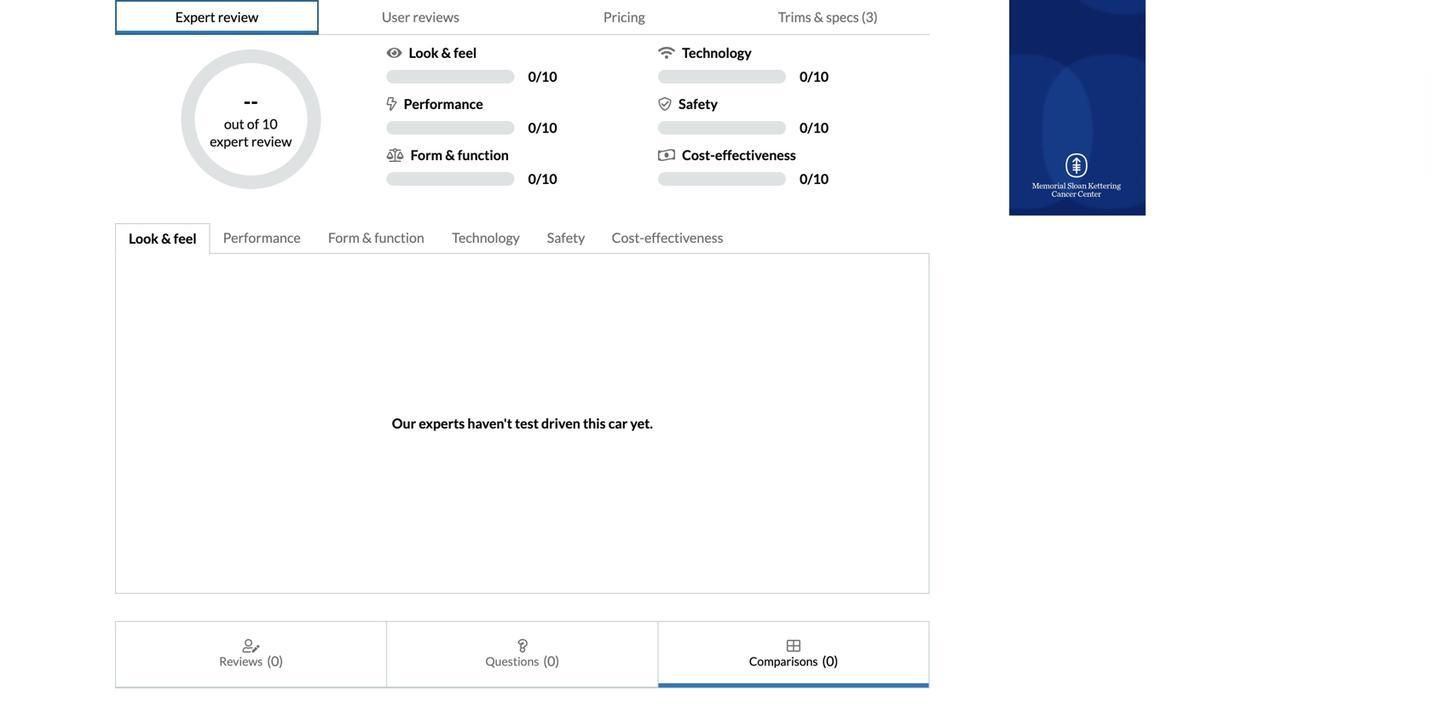 Task type: locate. For each thing, give the bounding box(es) containing it.
0 vertical spatial form & function
[[411, 147, 509, 163]]

cost-
[[682, 147, 715, 163], [612, 229, 645, 246]]

cost-effectiveness down money bill wave icon
[[612, 229, 724, 246]]

pricing
[[604, 9, 645, 25]]

comparisons count element
[[823, 652, 839, 672]]

look & feel tab
[[115, 223, 210, 255]]

0 vertical spatial look & feel
[[409, 44, 477, 61]]

feel
[[454, 44, 477, 61], [174, 230, 197, 247]]

0 / 10 for cost-effectiveness
[[800, 171, 829, 187]]

pricing tab
[[523, 0, 726, 35]]

0 vertical spatial cost-
[[682, 147, 715, 163]]

/ for performance
[[536, 119, 542, 136]]

tab list containing performance
[[115, 223, 930, 255]]

0 vertical spatial tab list
[[115, 0, 930, 35]]

& inside "tab"
[[161, 230, 171, 247]]

10 for look & feel
[[542, 68, 557, 85]]

technology inside tab list
[[452, 229, 520, 246]]

0 for look & feel
[[528, 68, 536, 85]]

function down balance scale image
[[375, 229, 425, 246]]

2 (0) from the left
[[544, 653, 560, 670]]

0 horizontal spatial performance
[[223, 229, 301, 246]]

10 for performance
[[542, 119, 557, 136]]

form right performance tab
[[328, 229, 360, 246]]

1 (0) from the left
[[267, 653, 283, 670]]

-- out of 10 expert review
[[210, 89, 292, 150]]

safety right shield check image
[[679, 96, 718, 112]]

& for look & feel "tab"
[[161, 230, 171, 247]]

feel left performance tab
[[174, 230, 197, 247]]

0 / 10 for performance
[[528, 119, 557, 136]]

1 horizontal spatial function
[[458, 147, 509, 163]]

1 vertical spatial cost-
[[612, 229, 645, 246]]

reviews (0)
[[219, 653, 283, 670]]

& for form & function tab
[[362, 229, 372, 246]]

0 vertical spatial expert
[[175, 9, 215, 25]]

advertisement region
[[1010, 0, 1146, 216]]

1 vertical spatial look & feel
[[129, 230, 197, 247]]

0 vertical spatial safety
[[679, 96, 718, 112]]

1 horizontal spatial form
[[411, 147, 443, 163]]

& inside tab
[[814, 9, 824, 25]]

1 vertical spatial feel
[[174, 230, 197, 247]]

0 horizontal spatial cost-
[[612, 229, 645, 246]]

form
[[411, 147, 443, 163], [328, 229, 360, 246]]

questions (0)
[[486, 653, 560, 670]]

expert review tab
[[115, 0, 319, 35]]

function
[[458, 147, 509, 163], [375, 229, 425, 246]]

(0) right th large image
[[823, 653, 839, 670]]

0 / 10 for safety
[[800, 119, 829, 136]]

user reviews tab
[[319, 0, 523, 35]]

technology left safety 'tab'
[[452, 229, 520, 246]]

1 horizontal spatial feel
[[454, 44, 477, 61]]

/
[[536, 68, 542, 85], [808, 68, 813, 85], [536, 119, 542, 136], [808, 119, 813, 136], [536, 171, 542, 187], [808, 171, 813, 187]]

/ for cost-effectiveness
[[808, 171, 813, 187]]

1 vertical spatial look
[[129, 230, 159, 247]]

cost- right safety 'tab'
[[612, 229, 645, 246]]

0 horizontal spatial safety
[[547, 229, 585, 246]]

2 vertical spatial tab list
[[115, 622, 930, 689]]

0 horizontal spatial (0)
[[267, 653, 283, 670]]

performance
[[404, 96, 483, 112], [223, 229, 301, 246]]

0 horizontal spatial technology
[[452, 229, 520, 246]]

10
[[542, 68, 557, 85], [813, 68, 829, 85], [262, 115, 278, 132], [542, 119, 557, 136], [813, 119, 829, 136], [542, 171, 557, 187], [813, 171, 829, 187]]

1 horizontal spatial (0)
[[544, 653, 560, 670]]

feel down reviews
[[454, 44, 477, 61]]

1 vertical spatial performance
[[223, 229, 301, 246]]

3 (0) from the left
[[823, 653, 839, 670]]

1 horizontal spatial technology
[[682, 44, 752, 61]]

(0) right question image
[[544, 653, 560, 670]]

safety
[[679, 96, 718, 112], [547, 229, 585, 246]]

0 / 10 for look & feel
[[528, 68, 557, 85]]

wifi image
[[658, 46, 676, 60]]

/ for look & feel
[[536, 68, 542, 85]]

0
[[528, 68, 536, 85], [800, 68, 808, 85], [528, 119, 536, 136], [800, 119, 808, 136], [528, 171, 536, 187], [800, 171, 808, 187]]

haven't
[[468, 415, 512, 432]]

cost-effectiveness tab
[[612, 229, 724, 246]]

form inside tab list
[[328, 229, 360, 246]]

cost- inside tab list
[[612, 229, 645, 246]]

1 vertical spatial safety
[[547, 229, 585, 246]]

bolt image
[[387, 97, 397, 111]]

technology
[[682, 44, 752, 61], [452, 229, 520, 246]]

0 vertical spatial function
[[458, 147, 509, 163]]

(0) for reviews (0)
[[267, 653, 283, 670]]

expert
[[175, 9, 215, 25], [210, 133, 249, 150]]

0 vertical spatial effectiveness
[[715, 147, 796, 163]]

1 vertical spatial tab list
[[115, 223, 930, 255]]

3 tab list from the top
[[115, 622, 930, 689]]

form right balance scale image
[[411, 147, 443, 163]]

look & feel
[[409, 44, 477, 61], [129, 230, 197, 247]]

tab list
[[115, 0, 930, 35], [115, 223, 930, 255], [115, 622, 930, 689]]

this
[[583, 415, 606, 432]]

0 / 10
[[528, 68, 557, 85], [800, 68, 829, 85], [528, 119, 557, 136], [800, 119, 829, 136], [528, 171, 557, 187], [800, 171, 829, 187]]

performance inside tab
[[223, 229, 301, 246]]

expert inside "-- out of 10 expert review"
[[210, 133, 249, 150]]

1 vertical spatial function
[[375, 229, 425, 246]]

1 tab list from the top
[[115, 0, 930, 35]]

review
[[218, 9, 259, 25], [251, 133, 292, 150]]

1 vertical spatial effectiveness
[[645, 229, 724, 246]]

1 horizontal spatial performance
[[404, 96, 483, 112]]

effectiveness
[[715, 147, 796, 163], [645, 229, 724, 246]]

0 horizontal spatial function
[[375, 229, 425, 246]]

yet.
[[631, 415, 653, 432]]

function up the technology tab
[[458, 147, 509, 163]]

&
[[814, 9, 824, 25], [441, 44, 451, 61], [445, 147, 455, 163], [362, 229, 372, 246], [161, 230, 171, 247]]

form & function
[[411, 147, 509, 163], [328, 229, 425, 246]]

0 vertical spatial feel
[[454, 44, 477, 61]]

10 for technology
[[813, 68, 829, 85]]

(0) right user edit "image"
[[267, 653, 283, 670]]

(0)
[[267, 653, 283, 670], [544, 653, 560, 670], [823, 653, 839, 670]]

cost-effectiveness
[[682, 147, 796, 163], [612, 229, 724, 246]]

1 horizontal spatial look
[[409, 44, 439, 61]]

2 tab list from the top
[[115, 223, 930, 255]]

cost- right money bill wave icon
[[682, 147, 715, 163]]

0 horizontal spatial form
[[328, 229, 360, 246]]

technology right wifi "icon"
[[682, 44, 752, 61]]

1 vertical spatial expert
[[210, 133, 249, 150]]

0 vertical spatial look
[[409, 44, 439, 61]]

1 horizontal spatial safety
[[679, 96, 718, 112]]

of
[[247, 115, 259, 132]]

0 horizontal spatial look
[[129, 230, 159, 247]]

trims & specs (3)
[[779, 9, 878, 25]]

look
[[409, 44, 439, 61], [129, 230, 159, 247]]

form & function down balance scale image
[[328, 229, 425, 246]]

1 vertical spatial review
[[251, 133, 292, 150]]

0 vertical spatial cost-effectiveness
[[682, 147, 796, 163]]

comparisons
[[749, 655, 818, 669]]

safety inside tab list
[[547, 229, 585, 246]]

look inside "tab"
[[129, 230, 159, 247]]

-
[[244, 89, 251, 114], [251, 89, 258, 114]]

2 horizontal spatial (0)
[[823, 653, 839, 670]]

0 horizontal spatial feel
[[174, 230, 197, 247]]

safety right the technology tab
[[547, 229, 585, 246]]

cost-effectiveness right money bill wave icon
[[682, 147, 796, 163]]

reviews count element
[[267, 652, 283, 672]]

2 - from the left
[[251, 89, 258, 114]]

1 vertical spatial technology
[[452, 229, 520, 246]]

1 vertical spatial form
[[328, 229, 360, 246]]

0 vertical spatial review
[[218, 9, 259, 25]]

0 horizontal spatial look & feel
[[129, 230, 197, 247]]

1 vertical spatial cost-effectiveness
[[612, 229, 724, 246]]

form & function right balance scale image
[[411, 147, 509, 163]]

th large image
[[787, 640, 801, 653]]

1 horizontal spatial look & feel
[[409, 44, 477, 61]]



Task type: describe. For each thing, give the bounding box(es) containing it.
1 vertical spatial form & function
[[328, 229, 425, 246]]

question image
[[518, 640, 528, 653]]

review inside "tab"
[[218, 9, 259, 25]]

experts
[[419, 415, 465, 432]]

performance tab
[[210, 223, 315, 255]]

form & function tab
[[328, 229, 425, 246]]

(0) for questions (0)
[[544, 653, 560, 670]]

questions count element
[[544, 652, 560, 672]]

0 vertical spatial technology
[[682, 44, 752, 61]]

out
[[224, 115, 244, 132]]

test
[[515, 415, 539, 432]]

review inside "-- out of 10 expert review"
[[251, 133, 292, 150]]

driven
[[542, 415, 581, 432]]

effectiveness inside tab list
[[645, 229, 724, 246]]

user edit image
[[243, 640, 260, 653]]

car
[[609, 415, 628, 432]]

0 for performance
[[528, 119, 536, 136]]

trims
[[779, 9, 812, 25]]

1 horizontal spatial cost-
[[682, 147, 715, 163]]

0 / 10 for form & function
[[528, 171, 557, 187]]

balance scale image
[[387, 148, 404, 162]]

& for "trims & specs (3)" tab
[[814, 9, 824, 25]]

tab list containing expert review
[[115, 0, 930, 35]]

/ for form & function
[[536, 171, 542, 187]]

feel inside "tab"
[[174, 230, 197, 247]]

(3)
[[862, 9, 878, 25]]

our
[[392, 415, 416, 432]]

function inside tab list
[[375, 229, 425, 246]]

10 for safety
[[813, 119, 829, 136]]

(0) for comparisons (0)
[[823, 653, 839, 670]]

trims & specs (3) tab
[[726, 0, 930, 35]]

10 inside "-- out of 10 expert review"
[[262, 115, 278, 132]]

user
[[382, 9, 410, 25]]

0 for technology
[[800, 68, 808, 85]]

shield check image
[[658, 97, 672, 111]]

expert review
[[175, 9, 259, 25]]

safety tab
[[547, 229, 585, 246]]

0 vertical spatial form
[[411, 147, 443, 163]]

reviews
[[219, 655, 263, 669]]

0 for form & function
[[528, 171, 536, 187]]

0 vertical spatial performance
[[404, 96, 483, 112]]

10 for form & function
[[542, 171, 557, 187]]

0 / 10 for technology
[[800, 68, 829, 85]]

/ for safety
[[808, 119, 813, 136]]

our experts haven't test driven this car yet.
[[392, 415, 653, 432]]

questions
[[486, 655, 539, 669]]

1 - from the left
[[244, 89, 251, 114]]

specs
[[826, 9, 859, 25]]

look & feel inside "tab"
[[129, 230, 197, 247]]

/ for technology
[[808, 68, 813, 85]]

comparisons (0)
[[749, 653, 839, 670]]

user reviews
[[382, 9, 460, 25]]

10 for cost-effectiveness
[[813, 171, 829, 187]]

cost-effectiveness inside tab list
[[612, 229, 724, 246]]

0 for cost-effectiveness
[[800, 171, 808, 187]]

eye image
[[387, 46, 402, 60]]

tab list containing (0)
[[115, 622, 930, 689]]

money bill wave image
[[658, 148, 676, 162]]

0 for safety
[[800, 119, 808, 136]]

reviews
[[413, 9, 460, 25]]

expert inside "tab"
[[175, 9, 215, 25]]

technology tab
[[452, 229, 520, 246]]



Task type: vqa. For each thing, say whether or not it's contained in the screenshot.
"Go Mobile"
no



